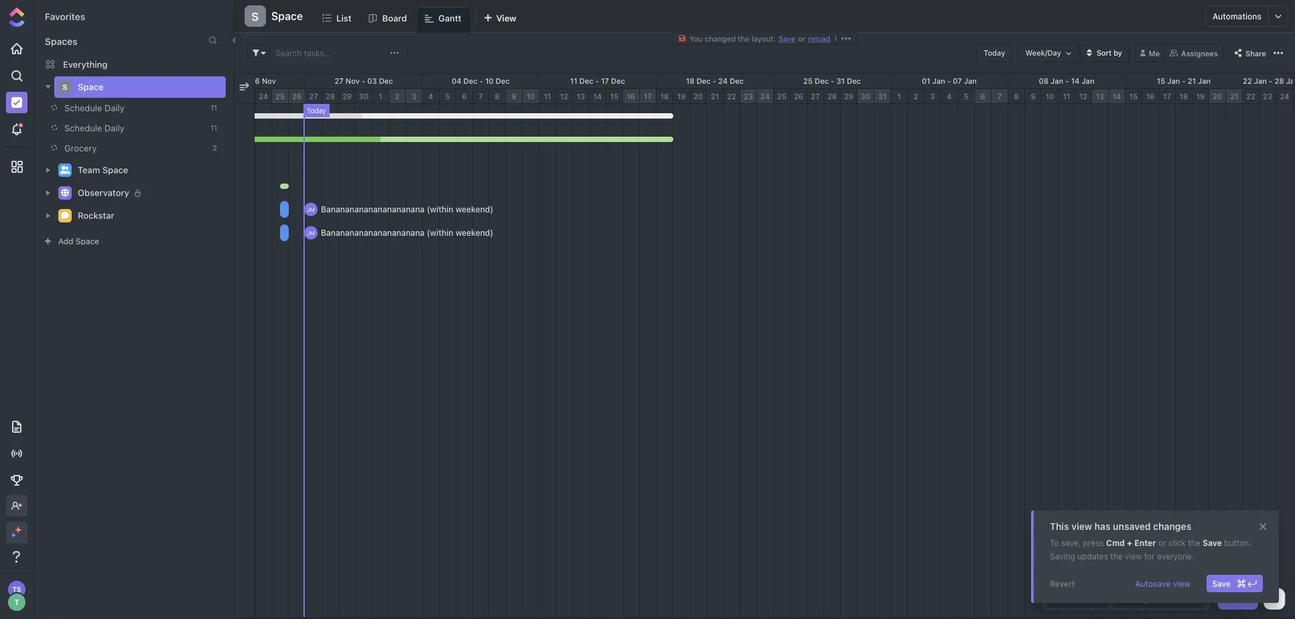 Task type: vqa. For each thing, say whether or not it's contained in the screenshot.
19
yes



Task type: locate. For each thing, give the bounding box(es) containing it.
- inside '22 jan - 28 jan' element
[[1269, 77, 1273, 85]]

30 element
[[356, 89, 373, 104], [858, 89, 875, 104]]

1 horizontal spatial 28 element
[[824, 89, 841, 104]]

22 element
[[724, 89, 741, 104], [1243, 89, 1260, 104]]

18 element down '15 jan - 21 jan' element
[[1176, 89, 1193, 104]]

18 element down 18 dec - 24 dec element
[[657, 89, 674, 104]]

20 for 20 nov - 26 nov
[[217, 77, 227, 85]]

21
[[1188, 77, 1196, 85], [711, 92, 719, 101], [1231, 92, 1239, 101]]

12
[[560, 92, 568, 101], [1080, 92, 1088, 101]]

28 element down 25 dec - 31 dec element
[[824, 89, 841, 104]]

1 horizontal spatial 17
[[644, 92, 652, 101]]

27 for 2nd 27 element from the right
[[309, 92, 318, 101]]

today inside button
[[984, 49, 1006, 57]]

9 - from the left
[[1183, 77, 1186, 85]]

1 banananananananananana from the top
[[321, 205, 425, 214]]

schedule up grocery
[[64, 123, 102, 133]]

team space
[[78, 165, 128, 175]]

2 13 element from the left
[[1093, 89, 1109, 104]]

15 inside '15 jan - 21 jan' element
[[1157, 77, 1166, 85]]

schedule daily link
[[34, 98, 204, 118], [34, 118, 204, 138]]

1 schedule from the top
[[64, 103, 102, 113]]

save right 'layout.'
[[779, 34, 796, 43]]

schedule daily
[[64, 103, 124, 113], [64, 123, 124, 133]]

1 horizontal spatial 4
[[947, 92, 952, 101]]

1 24 element from the left
[[255, 89, 272, 104]]

2 horizontal spatial 27
[[811, 92, 820, 101]]

jm
[[307, 206, 315, 212], [307, 230, 315, 236]]

0 vertical spatial view
[[1072, 521, 1093, 532]]

27 element
[[306, 89, 322, 104], [808, 89, 824, 104]]

save button
[[776, 34, 798, 43]]

23 element
[[239, 89, 255, 104], [741, 89, 757, 104], [1260, 89, 1277, 104]]

0 horizontal spatial 31
[[837, 77, 845, 85]]

1 horizontal spatial 31
[[879, 92, 887, 101]]

30
[[359, 92, 369, 101], [861, 92, 871, 101]]

0 horizontal spatial 14
[[594, 92, 602, 101]]

weekend)
[[456, 205, 493, 214], [456, 228, 493, 238]]

2 15 element from the left
[[1126, 89, 1143, 104]]

by
[[1114, 49, 1123, 57]]

- inside 25 dec - 31 dec element
[[831, 77, 835, 85]]

28 for first 28 element from right
[[828, 92, 837, 101]]

schedule daily up grocery
[[64, 123, 124, 133]]

20 element
[[690, 89, 707, 104], [1210, 89, 1227, 104]]

26 element down search tasks...
[[289, 89, 306, 104]]

1 horizontal spatial 21
[[1188, 77, 1196, 85]]

19 down '15 jan - 21 jan' element
[[1197, 92, 1205, 101]]

04 dec - 10 dec
[[452, 77, 510, 85]]

1 1 from the left
[[379, 92, 383, 101]]

1 horizontal spatial 16
[[1147, 92, 1155, 101]]

18 element
[[657, 89, 674, 104], [1176, 89, 1193, 104]]

1 horizontal spatial 26
[[292, 92, 302, 101]]

2 horizontal spatial 17
[[1164, 92, 1172, 101]]

2 schedule daily from the top
[[64, 123, 124, 133]]

0 horizontal spatial 28
[[326, 92, 335, 101]]

1 8 from the left
[[495, 92, 500, 101]]

ts
[[12, 586, 21, 594]]

29 for second 29 element from right
[[342, 92, 352, 101]]

4 - from the left
[[596, 77, 599, 85]]

24 element down 20 nov - 26 nov element
[[255, 89, 272, 104]]

0 horizontal spatial 17 element
[[640, 89, 657, 104]]

1 horizontal spatial 11 element
[[1059, 89, 1076, 104]]

0 vertical spatial today
[[984, 49, 1006, 57]]

13 element down "11 dec - 17 dec"
[[573, 89, 590, 104]]

27 down tasks...
[[309, 92, 318, 101]]

1 vertical spatial daily
[[104, 123, 124, 133]]

- inside 20 nov - 26 nov element
[[245, 77, 248, 85]]

1 dec from the left
[[379, 77, 393, 85]]

7 down the today button
[[998, 92, 1002, 101]]

25
[[804, 77, 813, 85], [276, 92, 285, 101], [778, 92, 787, 101]]

18 down 18 dec - 24 dec element
[[661, 92, 669, 101]]

grocery link
[[34, 138, 204, 158]]

dec
[[379, 77, 393, 85], [464, 77, 478, 85], [496, 77, 510, 85], [580, 77, 594, 85], [611, 77, 625, 85], [697, 77, 711, 85], [730, 77, 744, 85], [815, 77, 829, 85], [847, 77, 861, 85]]

favorites
[[45, 11, 85, 22]]

1 horizontal spatial 24 element
[[757, 89, 774, 104]]

24 element down 18 dec - 24 dec element
[[757, 89, 774, 104]]

6 down the '04 dec - 10 dec'
[[462, 92, 467, 101]]

11 for first 11 element from the left
[[544, 92, 551, 101]]

10
[[485, 77, 494, 85], [527, 92, 535, 101], [1046, 92, 1055, 101]]

1 horizontal spatial 23
[[744, 92, 753, 101]]

21 down assignees button
[[1188, 77, 1196, 85]]

1 down 27 nov - 03 dec element
[[379, 92, 383, 101]]

25 element
[[272, 89, 289, 104], [774, 89, 791, 104]]

1 12 element from the left
[[556, 89, 573, 104]]

8 down 04 dec - 10 dec element
[[495, 92, 500, 101]]

2 28 element from the left
[[824, 89, 841, 104]]

21 down "share" button
[[1231, 92, 1239, 101]]

s
[[63, 83, 67, 91]]

29
[[342, 92, 352, 101], [844, 92, 854, 101]]

5 jan from the left
[[1168, 77, 1181, 85]]

or inside "this view has unsaved changes to save, press cmd + enter or click the save button. saving updates the view for everyone."
[[1159, 538, 1167, 548]]

1 jm from the top
[[307, 206, 315, 212]]

1 vertical spatial schedule daily
[[64, 123, 124, 133]]

19 for 2nd 19 'element' from right
[[677, 92, 686, 101]]

2 18 element from the left
[[1176, 89, 1193, 104]]

schedule
[[64, 103, 102, 113], [64, 123, 102, 133]]

view button
[[478, 7, 523, 33]]

space button
[[266, 1, 303, 31]]

13 element down 08 jan - 14 jan element
[[1093, 89, 1109, 104]]

1 horizontal spatial 12
[[1080, 92, 1088, 101]]

15 element down me button
[[1126, 89, 1143, 104]]

0 horizontal spatial 18 element
[[657, 89, 674, 104]]

3 nov from the left
[[346, 77, 360, 85]]

17 element
[[640, 89, 657, 104], [1160, 89, 1176, 104]]

11 element down 08 jan - 14 jan element
[[1059, 89, 1076, 104]]

1 horizontal spatial 14 element
[[1109, 89, 1126, 104]]

- for 03
[[362, 77, 365, 85]]

nov
[[229, 77, 243, 85], [262, 77, 276, 85], [346, 77, 360, 85]]

0 horizontal spatial 20
[[217, 77, 227, 85]]

1 vertical spatial (within
[[427, 228, 454, 238]]

16 element down 11 dec - 17 dec element
[[623, 89, 640, 104]]

28 inside '22 jan - 28 jan' element
[[1275, 77, 1285, 85]]

15
[[1157, 77, 1166, 85], [610, 92, 619, 101], [1130, 92, 1138, 101]]

3
[[412, 92, 417, 101], [931, 92, 935, 101]]

12 element
[[556, 89, 573, 104], [1076, 89, 1093, 104]]

1 horizontal spatial 28
[[828, 92, 837, 101]]

1 right 31 element
[[898, 92, 901, 101]]

schedule daily link up grocery
[[34, 118, 204, 138]]

0 horizontal spatial 8
[[495, 92, 500, 101]]

1
[[379, 92, 383, 101], [898, 92, 901, 101]]

19 for second 19 'element' from the left
[[1197, 92, 1205, 101]]

22 element down 18 dec - 24 dec element
[[724, 89, 741, 104]]

1 vertical spatial 31
[[879, 92, 887, 101]]

the left 'layout.'
[[738, 34, 750, 43]]

or left reload
[[798, 34, 806, 43]]

0 horizontal spatial 20 element
[[690, 89, 707, 104]]

nov for 20
[[229, 77, 243, 85]]

6
[[462, 92, 467, 101], [981, 92, 986, 101]]

11 element
[[540, 89, 556, 104], [1059, 89, 1076, 104]]

1 horizontal spatial 18
[[686, 77, 695, 85]]

saving
[[1050, 552, 1076, 561]]

22 jan - 28 jan element
[[1243, 74, 1296, 88]]

21 element down 18 dec - 24 dec element
[[707, 89, 724, 104]]

2 horizontal spatial 23 element
[[1260, 89, 1277, 104]]

globe image
[[61, 189, 69, 197]]

0 horizontal spatial 29
[[342, 92, 352, 101]]

0 horizontal spatial 29 element
[[339, 89, 356, 104]]

11 element down 11 dec - 17 dec element
[[540, 89, 556, 104]]

1 vertical spatial schedule
[[64, 123, 102, 133]]

2 horizontal spatial 10
[[1046, 92, 1055, 101]]

- for 24
[[713, 77, 716, 85]]

2 daily from the top
[[104, 123, 124, 133]]

2 horizontal spatial 20
[[1213, 92, 1223, 101]]

2 29 from the left
[[844, 92, 854, 101]]

14 element down 11 dec - 17 dec element
[[590, 89, 607, 104]]

15 down me button
[[1130, 92, 1138, 101]]

0 horizontal spatial 27 element
[[306, 89, 322, 104]]

0 horizontal spatial 28 element
[[322, 89, 339, 104]]

view
[[1072, 521, 1093, 532], [1125, 552, 1143, 561], [1174, 579, 1191, 588]]

0 horizontal spatial 24 element
[[255, 89, 272, 104]]

today button
[[977, 44, 1013, 62]]

view for autosave
[[1174, 579, 1191, 588]]

3 dec from the left
[[496, 77, 510, 85]]

2 - from the left
[[362, 77, 365, 85]]

15 down 11 dec - 17 dec element
[[610, 92, 619, 101]]

10 element
[[523, 89, 540, 104], [1042, 89, 1059, 104]]

8
[[495, 92, 500, 101], [1014, 92, 1019, 101]]

25 dec - 31 dec element
[[774, 74, 891, 88]]

or
[[798, 34, 806, 43], [1159, 538, 1167, 548]]

- for 21
[[1183, 77, 1186, 85]]

12 down 08 jan - 14 jan element
[[1080, 92, 1088, 101]]

17 element down 15 jan - 21 jan on the right
[[1160, 89, 1176, 104]]

3 down 27 nov - 03 dec element
[[412, 92, 417, 101]]

1 27 element from the left
[[306, 89, 322, 104]]

1 horizontal spatial 19
[[1197, 92, 1205, 101]]

- inside '15 jan - 21 jan' element
[[1183, 77, 1186, 85]]

18 down 15 jan - 21 jan on the right
[[1180, 92, 1189, 101]]

view inside button
[[1174, 579, 1191, 588]]

2 horizontal spatial 28
[[1275, 77, 1285, 85]]

2 29 element from the left
[[841, 89, 858, 104]]

1 19 from the left
[[677, 92, 686, 101]]

1 4 from the left
[[429, 92, 433, 101]]

29 element down 25 dec - 31 dec element
[[841, 89, 858, 104]]

4
[[429, 92, 433, 101], [947, 92, 952, 101]]

18 dec - 24 dec element
[[657, 74, 774, 88]]

+
[[1127, 538, 1133, 548]]

1 horizontal spatial 18 element
[[1176, 89, 1193, 104]]

0 horizontal spatial 4
[[429, 92, 433, 101]]

- inside 11 dec - 17 dec element
[[596, 77, 599, 85]]

1 horizontal spatial 13
[[1096, 92, 1105, 101]]

17 element down 11 dec - 17 dec element
[[640, 89, 657, 104]]

2 horizontal spatial 23
[[1263, 92, 1273, 101]]

2 schedule from the top
[[64, 123, 102, 133]]

1 30 element from the left
[[356, 89, 373, 104]]

2 23 element from the left
[[741, 89, 757, 104]]

6 dec from the left
[[697, 77, 711, 85]]

0 horizontal spatial 18
[[661, 92, 669, 101]]

share
[[1246, 49, 1267, 58]]

12 element down "11 dec - 17 dec"
[[556, 89, 573, 104]]

1 horizontal spatial 15
[[1130, 92, 1138, 101]]

1 horizontal spatial 26 element
[[791, 89, 808, 104]]

19
[[677, 92, 686, 101], [1197, 92, 1205, 101]]

space inside 'button'
[[271, 10, 303, 22]]

1 29 from the left
[[342, 92, 352, 101]]

26 element down the 25 dec - 31 dec
[[791, 89, 808, 104]]

27 for 2nd 27 element from left
[[811, 92, 820, 101]]

12 down 11 dec - 17 dec element
[[560, 92, 568, 101]]

reload
[[809, 34, 831, 43]]

1 vertical spatial jm
[[307, 230, 315, 236]]

22
[[1243, 77, 1253, 85], [727, 92, 737, 101], [1247, 92, 1256, 101]]

2
[[395, 92, 400, 101], [914, 92, 919, 101], [213, 144, 217, 152]]

the right click
[[1189, 538, 1201, 548]]

5 - from the left
[[713, 77, 716, 85]]

6 down 01 jan - 07 jan element
[[981, 92, 986, 101]]

2 horizontal spatial 14
[[1113, 92, 1122, 101]]

30 element down 27 nov - 03 dec element
[[356, 89, 373, 104]]

0 vertical spatial or
[[798, 34, 806, 43]]

0 horizontal spatial 15 element
[[607, 89, 623, 104]]

save
[[779, 34, 796, 43], [1203, 538, 1222, 548], [1213, 579, 1231, 588]]

1 horizontal spatial 12 element
[[1076, 89, 1093, 104]]

8 - from the left
[[1066, 77, 1069, 85]]

tree grid
[[235, 74, 254, 617]]

29 element down 27 nov - 03 dec
[[339, 89, 356, 104]]

schedule down the s
[[64, 103, 102, 113]]

-
[[245, 77, 248, 85], [362, 77, 365, 85], [480, 77, 483, 85], [596, 77, 599, 85], [713, 77, 716, 85], [831, 77, 835, 85], [948, 77, 951, 85], [1066, 77, 1069, 85], [1183, 77, 1186, 85], [1269, 77, 1273, 85]]

3 jan from the left
[[1051, 77, 1064, 85]]

9 down 08 jan - 14 jan element
[[1031, 92, 1036, 101]]

0 vertical spatial schedule daily
[[64, 103, 124, 113]]

27 inside 27 nov - 03 dec element
[[335, 77, 344, 85]]

1 13 element from the left
[[573, 89, 590, 104]]

1 jm banananananananananana (within weekend) from the top
[[307, 205, 493, 214]]

row group
[[235, 104, 254, 617]]

7 down the '04 dec - 10 dec'
[[479, 92, 483, 101]]

1 horizontal spatial 27 element
[[808, 89, 824, 104]]

1 horizontal spatial 1
[[898, 92, 901, 101]]

unsaved
[[1113, 521, 1151, 532]]

27 down search tasks... text field
[[335, 77, 344, 85]]

30 down 27 nov - 03 dec
[[359, 92, 369, 101]]

14
[[1072, 77, 1080, 85], [594, 92, 602, 101], [1113, 92, 1122, 101]]

5 down 04 dec - 10 dec element
[[445, 92, 450, 101]]

- inside 08 jan - 14 jan element
[[1066, 77, 1069, 85]]

1 horizontal spatial nov
[[262, 77, 276, 85]]

1 23 from the left
[[242, 92, 251, 101]]

2 9 from the left
[[1031, 92, 1036, 101]]

0 horizontal spatial 3
[[412, 92, 417, 101]]

- inside 27 nov - 03 dec element
[[362, 77, 365, 85]]

or left click
[[1159, 538, 1167, 548]]

19 element
[[674, 89, 690, 104], [1193, 89, 1210, 104]]

0 horizontal spatial 16
[[627, 92, 636, 101]]

23 element down 22 jan - 28 jan at the right top of the page
[[1260, 89, 1277, 104]]

25 element down 20 nov - 26 nov element
[[272, 89, 289, 104]]

0 horizontal spatial nov
[[229, 77, 243, 85]]

29 down 25 dec - 31 dec element
[[844, 92, 854, 101]]

13 element
[[573, 89, 590, 104], [1093, 89, 1109, 104]]

16
[[627, 92, 636, 101], [1147, 92, 1155, 101]]

27 down the 25 dec - 31 dec
[[811, 92, 820, 101]]

2 jm banananananananananana (within weekend) from the top
[[307, 228, 493, 238]]

26 element
[[289, 89, 306, 104], [791, 89, 808, 104]]

10 down 04 dec - 10 dec element
[[527, 92, 535, 101]]

1 vertical spatial jm banananananananananana (within weekend)
[[307, 228, 493, 238]]

23
[[242, 92, 251, 101], [744, 92, 753, 101], [1263, 92, 1273, 101]]

23 down 18 dec - 24 dec element
[[744, 92, 753, 101]]

0 horizontal spatial 7
[[479, 92, 483, 101]]

(within
[[427, 205, 454, 214], [427, 228, 454, 238]]

banananananananananana
[[321, 205, 425, 214], [321, 228, 425, 238]]

4 dec from the left
[[580, 77, 594, 85]]

14 element down by
[[1109, 89, 1126, 104]]

1 horizontal spatial today
[[984, 49, 1006, 57]]

20 element down 18 dec - 24 dec
[[690, 89, 707, 104]]

2 weekend) from the top
[[456, 228, 493, 238]]

sort by button
[[1080, 44, 1135, 62]]

17
[[601, 77, 609, 85], [644, 92, 652, 101], [1164, 92, 1172, 101]]

2 banananananananananana from the top
[[321, 228, 425, 238]]

0 horizontal spatial 13 element
[[573, 89, 590, 104]]

23 element down 18 dec - 24 dec element
[[741, 89, 757, 104]]

27 for 27 nov - 03 dec
[[335, 77, 344, 85]]

23 for 1st 23 element from the right
[[1263, 92, 1273, 101]]

24
[[719, 77, 728, 85], [259, 92, 268, 101], [761, 92, 770, 101], [1281, 92, 1290, 101]]

29 element
[[339, 89, 356, 104], [841, 89, 858, 104]]

2 20 element from the left
[[1210, 89, 1227, 104]]

today down 27 nov - 03 dec element
[[307, 107, 326, 114]]

22 down 18 dec - 24 dec element
[[727, 92, 737, 101]]

24 element
[[255, 89, 272, 104], [757, 89, 774, 104], [1277, 89, 1294, 104]]

0 horizontal spatial 12
[[560, 92, 568, 101]]

2 25 element from the left
[[774, 89, 791, 104]]

24 down 22 jan - 28 jan at the right top of the page
[[1281, 92, 1290, 101]]

18 inside 18 dec - 24 dec element
[[686, 77, 695, 85]]

21 element down '22 jan - 28 jan' element
[[1227, 89, 1243, 104]]

17 for second 17 element from the right
[[644, 92, 652, 101]]

3 - from the left
[[480, 77, 483, 85]]

space
[[271, 10, 303, 22], [78, 82, 104, 92], [102, 165, 128, 175], [76, 237, 99, 246]]

2 14 element from the left
[[1109, 89, 1126, 104]]

2 19 from the left
[[1197, 92, 1205, 101]]

14 down by
[[1113, 92, 1122, 101]]

10 element down 04 dec - 10 dec element
[[523, 89, 540, 104]]

19 element down 18 dec - 24 dec
[[674, 89, 690, 104]]

0 horizontal spatial 23 element
[[239, 89, 255, 104]]

view down everyone.
[[1174, 579, 1191, 588]]

0 vertical spatial daily
[[104, 103, 124, 113]]

- inside 01 jan - 07 jan element
[[948, 77, 951, 85]]

observatory
[[78, 188, 129, 198]]

11
[[570, 77, 578, 85], [544, 92, 551, 101], [1063, 92, 1071, 101], [211, 104, 217, 112], [211, 124, 217, 132]]

7
[[479, 92, 483, 101], [998, 92, 1002, 101]]

20 nov - 26 nov element
[[188, 74, 306, 88]]

14 element
[[590, 89, 607, 104], [1109, 89, 1126, 104]]

16 element
[[623, 89, 640, 104], [1143, 89, 1160, 104]]

2 17 element from the left
[[1160, 89, 1176, 104]]

21 for 2nd 21 element from the right
[[711, 92, 719, 101]]

28 element
[[322, 89, 339, 104], [824, 89, 841, 104]]

1 9 from the left
[[512, 92, 517, 101]]

04
[[452, 77, 462, 85]]

1 - from the left
[[245, 77, 248, 85]]

22 element down 22 jan - 28 jan at the right top of the page
[[1243, 89, 1260, 104]]

4 down "01 jan - 07 jan" at the top
[[947, 92, 952, 101]]

sparkle svg 2 image
[[11, 533, 16, 538]]

1 30 from the left
[[359, 92, 369, 101]]

2 24 element from the left
[[757, 89, 774, 104]]

1 horizontal spatial or
[[1159, 538, 1167, 548]]

button.
[[1225, 538, 1252, 548]]

jan
[[933, 77, 946, 85], [964, 77, 977, 85], [1051, 77, 1064, 85], [1082, 77, 1095, 85], [1168, 77, 1181, 85], [1198, 77, 1211, 85], [1255, 77, 1267, 85], [1287, 77, 1296, 85]]

schedule daily down the s
[[64, 103, 124, 113]]

18 down you
[[686, 77, 695, 85]]

- inside 04 dec - 10 dec element
[[480, 77, 483, 85]]

t
[[14, 598, 19, 607]]

1 vertical spatial view
[[1125, 552, 1143, 561]]

28
[[1275, 77, 1285, 85], [326, 92, 335, 101], [828, 92, 837, 101]]

0 vertical spatial banananananananananana
[[321, 205, 425, 214]]

space right add
[[76, 237, 99, 246]]

view up the save,
[[1072, 521, 1093, 532]]

25 element down 25 dec - 31 dec element
[[774, 89, 791, 104]]

1 horizontal spatial 19 element
[[1193, 89, 1210, 104]]

1 horizontal spatial 30 element
[[858, 89, 875, 104]]

0 horizontal spatial 21
[[711, 92, 719, 101]]

23 down 20 nov - 26 nov
[[242, 92, 251, 101]]

16 element down 15 jan - 21 jan on the right
[[1143, 89, 1160, 104]]

2 8 from the left
[[1014, 92, 1019, 101]]

team
[[78, 165, 100, 175]]

0 horizontal spatial view
[[1072, 521, 1093, 532]]

sort by
[[1097, 49, 1123, 57]]

1 vertical spatial banananananananananana
[[321, 228, 425, 238]]

0 horizontal spatial 19
[[677, 92, 686, 101]]

10 right 04
[[485, 77, 494, 85]]

1 horizontal spatial 6
[[981, 92, 986, 101]]

add
[[58, 237, 73, 246]]

save left button. at bottom right
[[1203, 538, 1222, 548]]

0 horizontal spatial 9
[[512, 92, 517, 101]]

1 horizontal spatial the
[[1111, 552, 1123, 561]]

2 horizontal spatial 15
[[1157, 77, 1166, 85]]

1 horizontal spatial 21 element
[[1227, 89, 1243, 104]]

2 30 from the left
[[861, 92, 871, 101]]

16 down '15 jan - 21 jan' element
[[1147, 92, 1155, 101]]

3 23 from the left
[[1263, 92, 1273, 101]]

2 jan from the left
[[964, 77, 977, 85]]

save inside button
[[1213, 579, 1231, 588]]

15 element
[[607, 89, 623, 104], [1126, 89, 1143, 104]]

1 horizontal spatial 5
[[964, 92, 969, 101]]

the
[[738, 34, 750, 43], [1189, 538, 1201, 548], [1111, 552, 1123, 561]]

0 horizontal spatial or
[[798, 34, 806, 43]]

2 13 from the left
[[1096, 92, 1105, 101]]

0 horizontal spatial 30 element
[[356, 89, 373, 104]]

21 element
[[707, 89, 724, 104], [1227, 89, 1243, 104]]

1 horizontal spatial 29 element
[[841, 89, 858, 104]]

0 horizontal spatial 13
[[577, 92, 585, 101]]

view down +
[[1125, 552, 1143, 561]]

20 element down '15 jan - 21 jan' element
[[1210, 89, 1227, 104]]

week/day
[[1026, 49, 1062, 57]]

28 element down 27 nov - 03 dec
[[322, 89, 339, 104]]

1 15 element from the left
[[607, 89, 623, 104]]

1 horizontal spatial 17 element
[[1160, 89, 1176, 104]]

- inside 18 dec - 24 dec element
[[713, 77, 716, 85]]

schedule daily link up grocery link
[[34, 98, 204, 118]]

0 vertical spatial weekend)
[[456, 205, 493, 214]]

9 down 04 dec - 10 dec element
[[512, 92, 517, 101]]

assignees
[[1182, 49, 1219, 58]]

08 jan - 14 jan element
[[1009, 74, 1126, 88]]

30 element down 25 dec - 31 dec element
[[858, 89, 875, 104]]

10 - from the left
[[1269, 77, 1273, 85]]

1 horizontal spatial 27
[[335, 77, 344, 85]]

10 element down 08
[[1042, 89, 1059, 104]]

13 down 08 jan - 14 jan element
[[1096, 92, 1105, 101]]

- for 28
[[1269, 77, 1273, 85]]

daily
[[104, 103, 124, 113], [104, 123, 124, 133]]

save down button. at bottom right
[[1213, 579, 1231, 588]]

10 down 08
[[1046, 92, 1055, 101]]

- for 07
[[948, 77, 951, 85]]

0 horizontal spatial 14 element
[[590, 89, 607, 104]]

- for 17
[[596, 77, 599, 85]]

0 horizontal spatial 30
[[359, 92, 369, 101]]

26
[[250, 77, 260, 85], [292, 92, 302, 101], [794, 92, 804, 101]]

7 jan from the left
[[1255, 77, 1267, 85]]

16 down 11 dec - 17 dec element
[[627, 92, 636, 101]]

1 17 element from the left
[[640, 89, 657, 104]]

1 horizontal spatial 15 element
[[1126, 89, 1143, 104]]

everyone.
[[1158, 552, 1195, 561]]

27 element down tasks...
[[306, 89, 322, 104]]

30 left 31 element
[[861, 92, 871, 101]]

1 16 from the left
[[627, 92, 636, 101]]

5
[[445, 92, 450, 101], [964, 92, 969, 101]]

spaces
[[45, 36, 77, 47]]

0 horizontal spatial 25 element
[[272, 89, 289, 104]]

this
[[1050, 521, 1070, 532]]

column header
[[235, 74, 254, 103]]

 image
[[240, 82, 249, 91]]



Task type: describe. For each thing, give the bounding box(es) containing it.
list link
[[336, 7, 357, 32]]

2 19 element from the left
[[1193, 89, 1210, 104]]

search tasks...
[[275, 48, 331, 58]]

24 down changed in the top of the page
[[719, 77, 728, 85]]

board
[[382, 13, 407, 23]]

dec inside 27 nov - 03 dec element
[[379, 77, 393, 85]]

0 horizontal spatial 2
[[213, 144, 217, 152]]

1 29 element from the left
[[339, 89, 356, 104]]

1 schedule daily from the top
[[64, 103, 124, 113]]

25 dec - 31 dec
[[804, 77, 861, 85]]

1 7 from the left
[[479, 92, 483, 101]]

you changed the layout. save or reload
[[690, 34, 831, 43]]

2 horizontal spatial the
[[1189, 538, 1201, 548]]

1 11 element from the left
[[540, 89, 556, 104]]

autosave
[[1136, 579, 1171, 588]]

22 down 22 jan - 28 jan at the right top of the page
[[1247, 92, 1256, 101]]

8 dec from the left
[[815, 77, 829, 85]]

20 for 2nd 20 element from right
[[694, 92, 703, 101]]

11 dec - 17 dec
[[570, 77, 625, 85]]

1 5 from the left
[[445, 92, 450, 101]]

22 down "share" button
[[1243, 77, 1253, 85]]

favorites button
[[45, 11, 85, 22]]

5 dec from the left
[[611, 77, 625, 85]]

2 11 element from the left
[[1059, 89, 1076, 104]]

17 inside 11 dec - 17 dec element
[[601, 77, 609, 85]]

rockstar
[[78, 211, 114, 221]]

1 22 element from the left
[[724, 89, 741, 104]]

1 10 element from the left
[[523, 89, 540, 104]]

tasks...
[[304, 48, 331, 58]]

0 horizontal spatial 26
[[250, 77, 260, 85]]

18 dec - 24 dec
[[686, 77, 744, 85]]

space down everything in the left top of the page
[[78, 82, 104, 92]]

sparkle svg 1 image
[[15, 527, 21, 534]]

8 jan from the left
[[1287, 77, 1296, 85]]

list
[[336, 13, 352, 23]]

1 horizontal spatial 10
[[527, 92, 535, 101]]

has
[[1095, 521, 1111, 532]]

2 1 from the left
[[898, 92, 901, 101]]

press
[[1084, 538, 1104, 548]]

changed
[[705, 34, 736, 43]]

enter
[[1135, 538, 1157, 548]]

7 dec from the left
[[730, 77, 744, 85]]

23 for 2nd 23 element from the right
[[744, 92, 753, 101]]

add space
[[58, 237, 99, 246]]

2 12 element from the left
[[1076, 89, 1093, 104]]

automations
[[1213, 11, 1262, 21]]

2 6 from the left
[[981, 92, 986, 101]]

2 dec from the left
[[464, 77, 478, 85]]

- for 31
[[831, 77, 835, 85]]

22 jan - 28 jan
[[1243, 77, 1296, 85]]

27 nov - 03 dec element
[[306, 74, 423, 88]]

rockstar link
[[78, 205, 217, 227]]

nov for 27
[[346, 77, 360, 85]]

space down grocery link
[[102, 165, 128, 175]]

share button
[[1229, 44, 1267, 62]]

updates
[[1078, 552, 1109, 561]]

save button
[[1207, 575, 1263, 593]]

2 16 from the left
[[1147, 92, 1155, 101]]

2 jm from the top
[[307, 230, 315, 236]]

1 26 element from the left
[[289, 89, 306, 104]]

03
[[367, 77, 377, 85]]

1 18 element from the left
[[657, 89, 674, 104]]

2 horizontal spatial 2
[[914, 92, 919, 101]]

15 jan - 21 jan
[[1157, 77, 1211, 85]]

1 jan from the left
[[933, 77, 946, 85]]

20 for second 20 element from the left
[[1213, 92, 1223, 101]]

1 14 element from the left
[[590, 89, 607, 104]]

Search tasks... text field
[[275, 44, 416, 62]]

07
[[953, 77, 962, 85]]

2 12 from the left
[[1080, 92, 1088, 101]]

2 22 element from the left
[[1243, 89, 1260, 104]]

- for 10
[[480, 77, 483, 85]]

28 for first 28 element from left
[[326, 92, 335, 101]]

2 (within from the top
[[427, 228, 454, 238]]

view for this
[[1072, 521, 1093, 532]]

3 24 element from the left
[[1277, 89, 1294, 104]]

01 jan - 07 jan element
[[891, 74, 1009, 88]]

save inside "this view has unsaved changes to save, press cmd + enter or click the save button. saving updates the view for everyone."
[[1203, 538, 1222, 548]]

you
[[690, 34, 703, 43]]

0 horizontal spatial today
[[307, 107, 326, 114]]

me
[[1149, 49, 1160, 58]]

for
[[1145, 552, 1155, 561]]

1 (within from the top
[[427, 205, 454, 214]]

everything link
[[34, 54, 234, 75]]

spaces link
[[34, 36, 77, 47]]

08 jan - 14 jan
[[1039, 77, 1095, 85]]

29 for second 29 element
[[844, 92, 854, 101]]

4 jan from the left
[[1082, 77, 1095, 85]]

- for 26
[[245, 77, 248, 85]]

21 for 2nd 21 element
[[1231, 92, 1239, 101]]

2 10 element from the left
[[1042, 89, 1059, 104]]

search
[[275, 48, 302, 58]]

layout.
[[752, 34, 776, 43]]

20 nov - 26 nov
[[217, 77, 276, 85]]

team space link
[[78, 160, 217, 181]]

2 16 element from the left
[[1143, 89, 1160, 104]]

1 13 from the left
[[577, 92, 585, 101]]

view
[[496, 13, 517, 23]]

ts t
[[12, 586, 21, 607]]

autosave view button
[[1130, 575, 1197, 593]]

2 4 from the left
[[947, 92, 952, 101]]

1 20 element from the left
[[690, 89, 707, 104]]

this view has unsaved changes to save, press cmd + enter or click the save button. saving updates the view for everyone.
[[1050, 521, 1252, 561]]

2 27 element from the left
[[808, 89, 824, 104]]

2 5 from the left
[[964, 92, 969, 101]]

cmd
[[1107, 538, 1125, 548]]

2 7 from the left
[[998, 92, 1002, 101]]

1 6 from the left
[[462, 92, 467, 101]]

1 horizontal spatial 25
[[778, 92, 787, 101]]

task
[[1236, 595, 1253, 604]]

board link
[[382, 7, 412, 32]]

0 horizontal spatial 25
[[276, 92, 285, 101]]

2 26 element from the left
[[791, 89, 808, 104]]

24 down 20 nov - 26 nov element
[[259, 92, 268, 101]]

click
[[1169, 538, 1186, 548]]

to
[[1050, 538, 1059, 548]]

1 schedule daily link from the top
[[34, 98, 204, 118]]

1 28 element from the left
[[322, 89, 339, 104]]

1 horizontal spatial 14
[[1072, 77, 1080, 85]]

user group image
[[60, 166, 70, 174]]

2 3 from the left
[[931, 92, 935, 101]]

revert button
[[1045, 575, 1081, 593]]

27 nov - 03 dec
[[335, 77, 393, 85]]

2 30 element from the left
[[858, 89, 875, 104]]

3 23 element from the left
[[1260, 89, 1277, 104]]

week/day button
[[1018, 44, 1080, 62]]

me button
[[1135, 44, 1166, 62]]

revert
[[1050, 579, 1076, 588]]

0 vertical spatial save
[[779, 34, 796, 43]]

space link
[[78, 76, 217, 98]]

01 jan - 07 jan
[[922, 77, 977, 85]]

24 down 18 dec - 24 dec element
[[761, 92, 770, 101]]

comment image
[[61, 211, 69, 219]]

08
[[1039, 77, 1049, 85]]

2 horizontal spatial 26
[[794, 92, 804, 101]]

1 23 element from the left
[[239, 89, 255, 104]]

2 horizontal spatial 25
[[804, 77, 813, 85]]

11 for first 11 element from the right
[[1063, 92, 1071, 101]]

2 nov from the left
[[262, 77, 276, 85]]

01
[[922, 77, 931, 85]]

sort
[[1097, 49, 1112, 57]]

gantt
[[439, 13, 462, 23]]

assignees button
[[1166, 44, 1224, 62]]

0 horizontal spatial the
[[738, 34, 750, 43]]

0 horizontal spatial 10
[[485, 77, 494, 85]]

15 jan - 21 jan element
[[1126, 74, 1243, 88]]

11 dec - 17 dec element
[[540, 74, 657, 88]]

0 vertical spatial 31
[[837, 77, 845, 85]]

automations button
[[1206, 6, 1269, 26]]

- for 14
[[1066, 77, 1069, 85]]

0 horizontal spatial 15
[[610, 92, 619, 101]]

1 25 element from the left
[[272, 89, 289, 104]]

2 horizontal spatial 18
[[1180, 92, 1189, 101]]

1 21 element from the left
[[707, 89, 724, 104]]

2 schedule daily link from the top
[[34, 118, 204, 138]]

17 for first 17 element from right
[[1164, 92, 1172, 101]]

9 dec from the left
[[847, 77, 861, 85]]

31 element
[[875, 89, 891, 104]]

23 for 3rd 23 element from right
[[242, 92, 251, 101]]

11 for 11 dec - 17 dec
[[570, 77, 578, 85]]

04 dec - 10 dec element
[[423, 74, 540, 88]]

1 16 element from the left
[[623, 89, 640, 104]]

1 horizontal spatial 2
[[395, 92, 400, 101]]

1 weekend) from the top
[[456, 205, 493, 214]]

save,
[[1062, 538, 1081, 548]]

everything
[[63, 59, 107, 69]]

grocery
[[64, 143, 97, 153]]

2 21 element from the left
[[1227, 89, 1243, 104]]

1 12 from the left
[[560, 92, 568, 101]]

gantt link
[[439, 7, 467, 32]]

1 19 element from the left
[[674, 89, 690, 104]]

6 jan from the left
[[1198, 77, 1211, 85]]

autosave view
[[1136, 579, 1191, 588]]

1 daily from the top
[[104, 103, 124, 113]]

changes
[[1154, 521, 1192, 532]]

observatory link
[[78, 182, 217, 204]]



